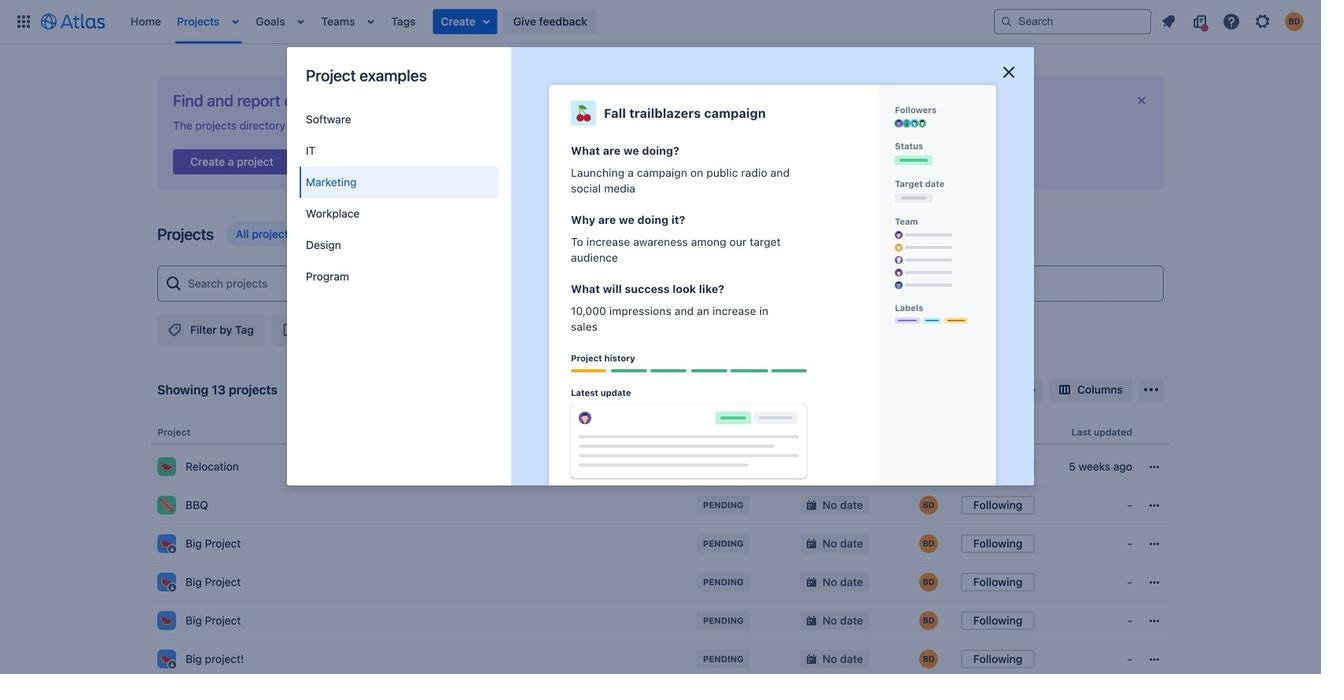 Task type: locate. For each thing, give the bounding box(es) containing it.
list item inside list
[[433, 9, 498, 34]]

search image
[[1000, 15, 1013, 28]]

following image
[[705, 321, 724, 340]]

banner
[[0, 0, 1321, 44]]

1 horizontal spatial list
[[1155, 9, 1312, 34]]

list item
[[226, 0, 245, 44], [291, 0, 310, 44], [361, 0, 380, 44], [433, 9, 498, 34]]

Search field
[[994, 9, 1151, 34]]

None search field
[[994, 9, 1151, 34]]

list
[[123, 0, 994, 44], [1155, 9, 1312, 34]]

search projects image
[[164, 274, 183, 293]]

reverse sort order image
[[1021, 381, 1040, 400]]



Task type: describe. For each thing, give the bounding box(es) containing it.
0 horizontal spatial list
[[123, 0, 994, 44]]

close banner image
[[1136, 94, 1148, 107]]

Search projects field
[[183, 270, 1157, 298]]

help image
[[1222, 12, 1241, 31]]

status image
[[279, 321, 298, 340]]

tag image
[[165, 321, 184, 340]]

close modal image
[[1000, 63, 1019, 82]]

top element
[[9, 0, 994, 44]]



Task type: vqa. For each thing, say whether or not it's contained in the screenshot.
bottom Jacob
no



